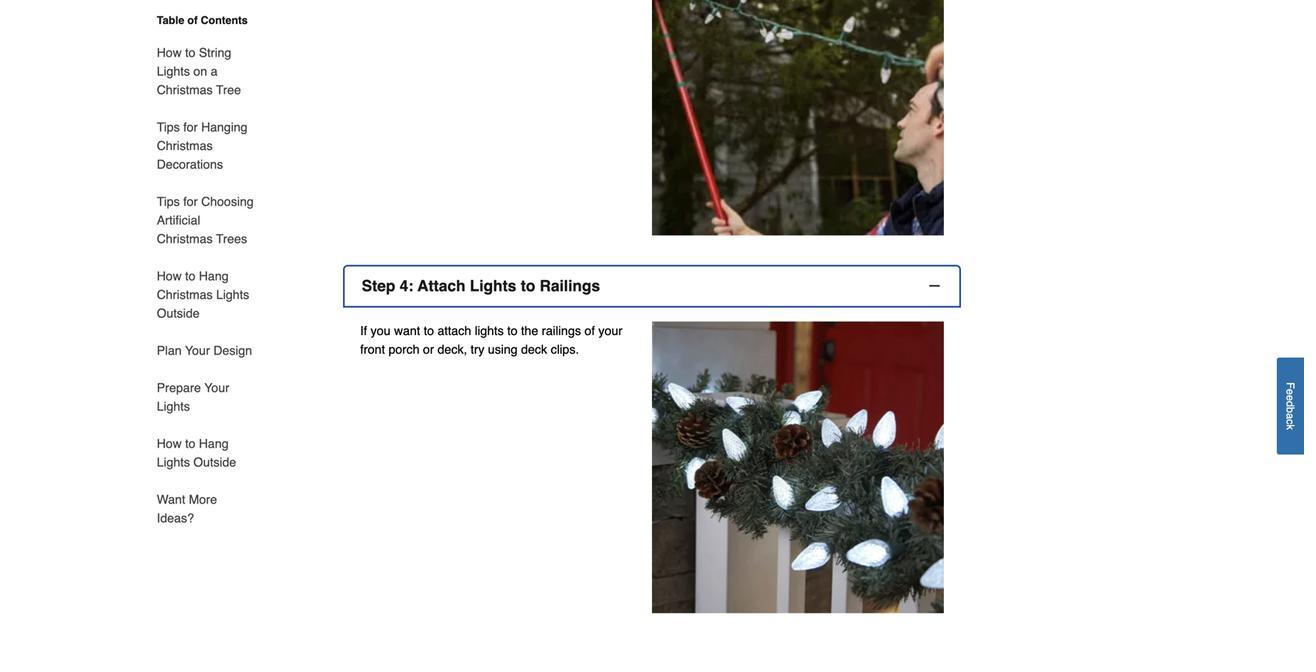 Task type: vqa. For each thing, say whether or not it's contained in the screenshot.
the porch
yes



Task type: describe. For each thing, give the bounding box(es) containing it.
plan
[[157, 344, 182, 358]]

or
[[423, 342, 434, 357]]

to inside how to hang lights outside
[[185, 437, 196, 451]]

using
[[488, 342, 518, 357]]

plan your design link
[[157, 332, 252, 370]]

lighted garland on a white porch railing. image
[[652, 322, 945, 614]]

hanging
[[201, 120, 248, 134]]

tips for hanging christmas decorations
[[157, 120, 248, 172]]

a man using a light-hanging pole to place string lights in a tree. image
[[652, 0, 945, 236]]

deck,
[[438, 342, 467, 357]]

to left the
[[508, 324, 518, 338]]

plan your design
[[157, 344, 252, 358]]

a for b
[[1285, 414, 1298, 420]]

how to hang christmas lights outside
[[157, 269, 249, 321]]

string
[[199, 45, 232, 60]]

want
[[157, 493, 185, 507]]

tips for tips for choosing artificial christmas trees
[[157, 195, 180, 209]]

hang for outside
[[199, 437, 229, 451]]

outside inside how to hang lights outside
[[194, 456, 236, 470]]

d
[[1285, 402, 1298, 408]]

prepare your lights link
[[157, 370, 255, 426]]

to inside how to string lights on a christmas tree
[[185, 45, 196, 60]]

f e e d b a c k
[[1285, 383, 1298, 431]]

want more ideas? link
[[157, 482, 255, 528]]

lights inside how to hang christmas lights outside
[[216, 288, 249, 302]]

your
[[599, 324, 623, 338]]

christmas inside how to string lights on a christmas tree
[[157, 83, 213, 97]]

front
[[360, 342, 385, 357]]

hang for lights
[[199, 269, 229, 284]]

christmas inside tips for hanging christmas decorations
[[157, 139, 213, 153]]

to inside 'button'
[[521, 277, 536, 295]]

lights
[[475, 324, 504, 338]]

k
[[1285, 425, 1298, 431]]

outside inside how to hang christmas lights outside
[[157, 306, 200, 321]]

to inside how to hang christmas lights outside
[[185, 269, 196, 284]]

lights for hang
[[157, 456, 190, 470]]

lights for string
[[157, 64, 190, 78]]

of inside table of contents element
[[188, 14, 198, 26]]

for for hanging
[[183, 120, 198, 134]]

contents
[[201, 14, 248, 26]]

step
[[362, 277, 396, 295]]

porch
[[389, 342, 420, 357]]

deck
[[521, 342, 548, 357]]

tree
[[216, 83, 241, 97]]

railings
[[540, 277, 600, 295]]

1 e from the top
[[1285, 390, 1298, 396]]

how to hang lights outside link
[[157, 426, 255, 482]]

for for choosing
[[183, 195, 198, 209]]

f e e d b a c k button
[[1278, 358, 1305, 455]]

prepare your lights
[[157, 381, 229, 414]]



Task type: locate. For each thing, give the bounding box(es) containing it.
1 hang from the top
[[199, 269, 229, 284]]

tips for choosing artificial christmas trees link
[[157, 183, 255, 258]]

0 vertical spatial a
[[211, 64, 218, 78]]

how for how to hang christmas lights outside
[[157, 269, 182, 284]]

hang down prepare your lights link at the bottom
[[199, 437, 229, 451]]

2 christmas from the top
[[157, 139, 213, 153]]

2 how from the top
[[157, 269, 182, 284]]

to up on
[[185, 45, 196, 60]]

1 christmas from the top
[[157, 83, 213, 97]]

1 horizontal spatial of
[[585, 324, 595, 338]]

lights inside how to string lights on a christmas tree
[[157, 64, 190, 78]]

christmas inside the tips for choosing artificial christmas trees
[[157, 232, 213, 246]]

lights inside 'button'
[[470, 277, 517, 295]]

a for on
[[211, 64, 218, 78]]

0 vertical spatial your
[[185, 344, 210, 358]]

4 christmas from the top
[[157, 288, 213, 302]]

a inside button
[[1285, 414, 1298, 420]]

table of contents element
[[138, 12, 255, 528]]

lights up lights
[[470, 277, 517, 295]]

1 for from the top
[[183, 120, 198, 134]]

hang inside how to hang lights outside
[[199, 437, 229, 451]]

how down artificial
[[157, 269, 182, 284]]

outside up more
[[194, 456, 236, 470]]

tips for tips for hanging christmas decorations
[[157, 120, 180, 134]]

1 tips from the top
[[157, 120, 180, 134]]

if
[[360, 324, 367, 338]]

lights inside prepare your lights
[[157, 400, 190, 414]]

3 christmas from the top
[[157, 232, 213, 246]]

how to string lights on a christmas tree
[[157, 45, 241, 97]]

f
[[1285, 383, 1298, 390]]

christmas inside how to hang christmas lights outside
[[157, 288, 213, 302]]

table
[[157, 14, 185, 26]]

lights down prepare
[[157, 400, 190, 414]]

to up the or
[[424, 324, 434, 338]]

for up artificial
[[183, 195, 198, 209]]

choosing
[[201, 195, 254, 209]]

table of contents
[[157, 14, 248, 26]]

1 vertical spatial for
[[183, 195, 198, 209]]

railings
[[542, 324, 581, 338]]

for left the hanging
[[183, 120, 198, 134]]

ideas?
[[157, 512, 194, 526]]

clips.
[[551, 342, 579, 357]]

hang inside how to hang christmas lights outside
[[199, 269, 229, 284]]

christmas
[[157, 83, 213, 97], [157, 139, 213, 153], [157, 232, 213, 246], [157, 288, 213, 302]]

you
[[371, 324, 391, 338]]

to down artificial
[[185, 269, 196, 284]]

step 4: attach lights to railings button
[[345, 267, 960, 306]]

0 horizontal spatial of
[[188, 14, 198, 26]]

your for prepare
[[204, 381, 229, 395]]

how to hang christmas lights outside link
[[157, 258, 255, 332]]

1 horizontal spatial a
[[1285, 414, 1298, 420]]

4:
[[400, 277, 414, 295]]

attach
[[418, 277, 466, 295]]

tips inside the tips for choosing artificial christmas trees
[[157, 195, 180, 209]]

try
[[471, 342, 485, 357]]

0 vertical spatial how
[[157, 45, 182, 60]]

to
[[185, 45, 196, 60], [185, 269, 196, 284], [521, 277, 536, 295], [424, 324, 434, 338], [508, 324, 518, 338], [185, 437, 196, 451]]

tips for hanging christmas decorations link
[[157, 109, 255, 183]]

0 vertical spatial of
[[188, 14, 198, 26]]

a right on
[[211, 64, 218, 78]]

your
[[185, 344, 210, 358], [204, 381, 229, 395]]

e up b
[[1285, 396, 1298, 402]]

1 vertical spatial outside
[[194, 456, 236, 470]]

how down table on the left top of page
[[157, 45, 182, 60]]

want
[[394, 324, 421, 338]]

your for plan
[[185, 344, 210, 358]]

for inside the tips for choosing artificial christmas trees
[[183, 195, 198, 209]]

how inside how to hang christmas lights outside
[[157, 269, 182, 284]]

design
[[214, 344, 252, 358]]

hang
[[199, 269, 229, 284], [199, 437, 229, 451]]

of
[[188, 14, 198, 26], [585, 324, 595, 338]]

a inside how to string lights on a christmas tree
[[211, 64, 218, 78]]

lights left on
[[157, 64, 190, 78]]

outside
[[157, 306, 200, 321], [194, 456, 236, 470]]

of right table on the left top of page
[[188, 14, 198, 26]]

for
[[183, 120, 198, 134], [183, 195, 198, 209]]

step 4: attach lights to railings
[[362, 277, 600, 295]]

christmas up decorations
[[157, 139, 213, 153]]

e up d
[[1285, 390, 1298, 396]]

1 vertical spatial your
[[204, 381, 229, 395]]

e
[[1285, 390, 1298, 396], [1285, 396, 1298, 402]]

tips up artificial
[[157, 195, 180, 209]]

minus image
[[927, 278, 943, 294]]

1 vertical spatial hang
[[199, 437, 229, 451]]

want more ideas?
[[157, 493, 217, 526]]

how for how to string lights on a christmas tree
[[157, 45, 182, 60]]

to down prepare your lights
[[185, 437, 196, 451]]

tips
[[157, 120, 180, 134], [157, 195, 180, 209]]

0 vertical spatial for
[[183, 120, 198, 134]]

a
[[211, 64, 218, 78], [1285, 414, 1298, 420]]

of left the your
[[585, 324, 595, 338]]

how to hang lights outside
[[157, 437, 236, 470]]

2 hang from the top
[[199, 437, 229, 451]]

how for how to hang lights outside
[[157, 437, 182, 451]]

the
[[521, 324, 539, 338]]

0 vertical spatial outside
[[157, 306, 200, 321]]

outside up plan
[[157, 306, 200, 321]]

tips for choosing artificial christmas trees
[[157, 195, 254, 246]]

1 vertical spatial of
[[585, 324, 595, 338]]

2 vertical spatial how
[[157, 437, 182, 451]]

if you want to attach lights to the railings of your front porch or deck, try using deck clips.
[[360, 324, 623, 357]]

your right prepare
[[204, 381, 229, 395]]

lights up want at the bottom of page
[[157, 456, 190, 470]]

c
[[1285, 420, 1298, 425]]

your inside prepare your lights
[[204, 381, 229, 395]]

how inside how to string lights on a christmas tree
[[157, 45, 182, 60]]

for inside tips for hanging christmas decorations
[[183, 120, 198, 134]]

christmas up plan
[[157, 288, 213, 302]]

your inside plan your design link
[[185, 344, 210, 358]]

how to string lights on a christmas tree link
[[157, 34, 255, 109]]

christmas down artificial
[[157, 232, 213, 246]]

2 tips from the top
[[157, 195, 180, 209]]

0 horizontal spatial a
[[211, 64, 218, 78]]

trees
[[216, 232, 247, 246]]

tips up decorations
[[157, 120, 180, 134]]

attach
[[438, 324, 472, 338]]

1 how from the top
[[157, 45, 182, 60]]

of inside if you want to attach lights to the railings of your front porch or deck, try using deck clips.
[[585, 324, 595, 338]]

how down prepare your lights
[[157, 437, 182, 451]]

1 vertical spatial how
[[157, 269, 182, 284]]

on
[[194, 64, 207, 78]]

hang down trees
[[199, 269, 229, 284]]

3 how from the top
[[157, 437, 182, 451]]

how inside how to hang lights outside
[[157, 437, 182, 451]]

1 vertical spatial tips
[[157, 195, 180, 209]]

to left railings
[[521, 277, 536, 295]]

prepare
[[157, 381, 201, 395]]

how
[[157, 45, 182, 60], [157, 269, 182, 284], [157, 437, 182, 451]]

christmas down on
[[157, 83, 213, 97]]

tips inside tips for hanging christmas decorations
[[157, 120, 180, 134]]

a up k
[[1285, 414, 1298, 420]]

1 vertical spatial a
[[1285, 414, 1298, 420]]

artificial
[[157, 213, 200, 228]]

b
[[1285, 408, 1298, 414]]

2 e from the top
[[1285, 396, 1298, 402]]

0 vertical spatial tips
[[157, 120, 180, 134]]

lights inside how to hang lights outside
[[157, 456, 190, 470]]

more
[[189, 493, 217, 507]]

0 vertical spatial hang
[[199, 269, 229, 284]]

decorations
[[157, 157, 223, 172]]

your right plan
[[185, 344, 210, 358]]

lights up 'design'
[[216, 288, 249, 302]]

lights
[[157, 64, 190, 78], [470, 277, 517, 295], [216, 288, 249, 302], [157, 400, 190, 414], [157, 456, 190, 470]]

lights for attach
[[470, 277, 517, 295]]

2 for from the top
[[183, 195, 198, 209]]



